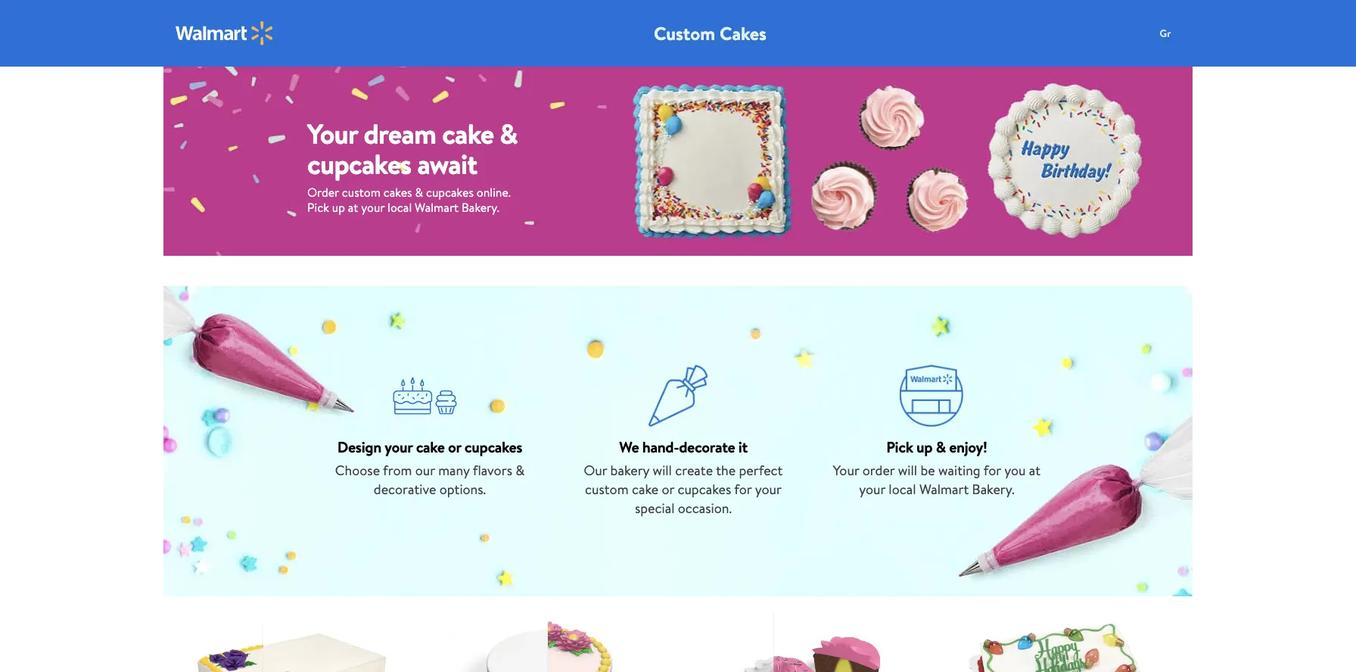 Task type: describe. For each thing, give the bounding box(es) containing it.
pick inside the pick up & enjoy! your order will be waiting for you at your local walmart bakery.
[[887, 437, 913, 457]]

waiting
[[939, 461, 981, 480]]

design
[[337, 437, 381, 457]]

gr button
[[1151, 18, 1211, 48]]

your inside we hand-decorate it our bakery will create the perfect custom cake or cupcakes for your special occasion.
[[755, 480, 782, 499]]

custom inside we hand-decorate it our bakery will create the perfect custom cake or cupcakes for your special occasion.
[[585, 480, 629, 499]]

& inside the pick up & enjoy! your order will be waiting for you at your local walmart bakery.
[[936, 437, 946, 457]]

gr
[[1160, 25, 1171, 40]]

& inside design your cake or cupcakes choose from our many flavors & decorative options.
[[516, 461, 525, 480]]

our
[[584, 461, 607, 480]]

bakery
[[611, 461, 650, 480]]

local inside "your dream cake & cupcakes await order custom cakes & cupcakes online. pick up at your local walmart bakery."
[[388, 199, 412, 215]]

cupcakes inside we hand-decorate it our bakery will create the perfect custom cake or cupcakes for your special occasion.
[[678, 480, 731, 499]]

enjoy!
[[949, 437, 988, 457]]

options.
[[440, 480, 486, 499]]

cupcakes inside design your cake or cupcakes choose from our many flavors & decorative options.
[[465, 437, 522, 457]]

local inside the pick up & enjoy! your order will be waiting for you at your local walmart bakery.
[[889, 480, 916, 499]]

pick inside "your dream cake & cupcakes await order custom cakes & cupcakes online. pick up at your local walmart bakery."
[[307, 199, 329, 215]]

the
[[716, 461, 736, 480]]

pick up & enjoy! your order will be waiting for you at your local walmart bakery.
[[833, 437, 1041, 499]]

fully customizable cupcakes image
[[693, 612, 920, 672]]

back to walmart.com image
[[176, 21, 274, 45]]

occasion.
[[678, 499, 732, 518]]

& up "online."
[[500, 115, 518, 153]]

for inside the pick up & enjoy! your order will be waiting for you at your local walmart bakery.
[[984, 461, 1001, 480]]

create
[[675, 461, 713, 480]]

or inside design your cake or cupcakes choose from our many flavors & decorative options.
[[448, 437, 461, 457]]

fully customizable sheet cake image
[[179, 617, 406, 672]]

will for up
[[898, 461, 917, 480]]

perfect
[[739, 461, 783, 480]]

it
[[739, 437, 748, 457]]

await
[[417, 145, 477, 183]]

walmart inside the pick up & enjoy! your order will be waiting for you at your local walmart bakery.
[[920, 480, 969, 499]]

order
[[307, 184, 339, 201]]

flavors
[[473, 461, 512, 480]]

your inside "your dream cake & cupcakes await order custom cakes & cupcakes online. pick up at your local walmart bakery."
[[307, 115, 358, 153]]

cake inside we hand-decorate it our bakery will create the perfect custom cake or cupcakes for your special occasion.
[[632, 480, 659, 499]]

your inside "your dream cake & cupcakes await order custom cakes & cupcakes online. pick up at your local walmart bakery."
[[361, 199, 385, 215]]

cake for your
[[416, 437, 445, 457]]

you
[[1005, 461, 1026, 480]]

walmart inside "your dream cake & cupcakes await order custom cakes & cupcakes online. pick up at your local walmart bakery."
[[415, 199, 459, 215]]



Task type: locate. For each thing, give the bounding box(es) containing it.
1 vertical spatial or
[[662, 480, 674, 499]]

custom down our
[[585, 480, 629, 499]]

bakery. inside "your dream cake & cupcakes await order custom cakes & cupcakes online. pick up at your local walmart bakery."
[[462, 199, 500, 215]]

we hand-decorate it our bakery will create the perfect custom cake or cupcakes for your special occasion.
[[584, 437, 783, 518]]

cake
[[442, 115, 494, 153], [416, 437, 445, 457], [632, 480, 659, 499]]

your inside the pick up & enjoy! your order will be waiting for you at your local walmart bakery.
[[833, 461, 859, 480]]

be
[[921, 461, 935, 480]]

decorate
[[679, 437, 735, 457]]

will inside the pick up & enjoy! your order will be waiting for you at your local walmart bakery.
[[898, 461, 917, 480]]

dream
[[364, 115, 436, 153]]

1 vertical spatial custom
[[585, 480, 629, 499]]

& right flavors
[[516, 461, 525, 480]]

your left order
[[833, 461, 859, 480]]

up left cakes
[[332, 199, 345, 215]]

cupcakes up order
[[307, 145, 411, 183]]

at right you in the bottom right of the page
[[1029, 461, 1041, 480]]

cake inside "your dream cake & cupcakes await order custom cakes & cupcakes online. pick up at your local walmart bakery."
[[442, 115, 494, 153]]

1 vertical spatial walmart
[[920, 480, 969, 499]]

will down hand-
[[653, 461, 672, 480]]

local
[[388, 199, 412, 215], [889, 480, 916, 499]]

choose
[[335, 461, 380, 480]]

cupcakes down the await
[[426, 184, 474, 201]]

0 vertical spatial your
[[307, 115, 358, 153]]

your
[[307, 115, 358, 153], [833, 461, 859, 480]]

0 horizontal spatial your
[[307, 115, 358, 153]]

your up "from"
[[385, 437, 413, 457]]

cupcakes up flavors
[[465, 437, 522, 457]]

custom
[[654, 20, 715, 46]]

0 horizontal spatial up
[[332, 199, 345, 215]]

1 vertical spatial up
[[917, 437, 933, 457]]

will for hand-
[[653, 461, 672, 480]]

at inside "your dream cake & cupcakes await order custom cakes & cupcakes online. pick up at your local walmart bakery."
[[348, 199, 358, 215]]

1 horizontal spatial pick
[[887, 437, 913, 457]]

custom
[[342, 184, 381, 201], [585, 480, 629, 499]]

your dream cake & cupcakes await order custom cakes & cupcakes online. pick up at your local walmart bakery.
[[307, 115, 518, 215]]

or up special
[[662, 480, 674, 499]]

cakes
[[384, 184, 412, 201]]

1 horizontal spatial up
[[917, 437, 933, 457]]

design your cake or cupcakes choose from our many flavors & decorative options.
[[335, 437, 525, 499]]

& left enjoy!
[[936, 437, 946, 457]]

cakes
[[720, 20, 767, 46]]

pick
[[307, 199, 329, 215], [887, 437, 913, 457]]

cake inside design your cake or cupcakes choose from our many flavors & decorative options.
[[416, 437, 445, 457]]

decorative
[[374, 480, 436, 499]]

bakery. down you in the bottom right of the page
[[972, 480, 1015, 499]]

cake up special
[[632, 480, 659, 499]]

for inside we hand-decorate it our bakery will create the perfect custom cake or cupcakes for your special occasion.
[[734, 480, 752, 499]]

from
[[383, 461, 412, 480]]

cupcakes up occasion.
[[678, 480, 731, 499]]

online.
[[477, 184, 511, 201]]

0 vertical spatial up
[[332, 199, 345, 215]]

0 horizontal spatial local
[[388, 199, 412, 215]]

many
[[438, 461, 470, 480]]

will
[[653, 461, 672, 480], [898, 461, 917, 480]]

walmart right cakes
[[415, 199, 459, 215]]

up inside the pick up & enjoy! your order will be waiting for you at your local walmart bakery.
[[917, 437, 933, 457]]

or inside we hand-decorate it our bakery will create the perfect custom cake or cupcakes for your special occasion.
[[662, 480, 674, 499]]

1 horizontal spatial walmart
[[920, 480, 969, 499]]

cake up "online."
[[442, 115, 494, 153]]

at
[[348, 199, 358, 215], [1029, 461, 1041, 480]]

1 vertical spatial cake
[[416, 437, 445, 457]]

will inside we hand-decorate it our bakery will create the perfect custom cake or cupcakes for your special occasion.
[[653, 461, 672, 480]]

1 vertical spatial pick
[[887, 437, 913, 457]]

walmart down waiting
[[920, 480, 969, 499]]

we
[[619, 437, 639, 457]]

hand-
[[642, 437, 679, 457]]

0 vertical spatial pick
[[307, 199, 329, 215]]

your down order
[[859, 480, 886, 499]]

0 horizontal spatial bakery.
[[462, 199, 500, 215]]

& right cakes
[[415, 184, 423, 201]]

bakery. down the await
[[462, 199, 500, 215]]

or up the many
[[448, 437, 461, 457]]

0 vertical spatial at
[[348, 199, 358, 215]]

0 horizontal spatial or
[[448, 437, 461, 457]]

custom left cakes
[[342, 184, 381, 201]]

1 horizontal spatial custom
[[585, 480, 629, 499]]

0 vertical spatial cake
[[442, 115, 494, 153]]

0 vertical spatial walmart
[[415, 199, 459, 215]]

your down perfect
[[755, 480, 782, 499]]

your
[[361, 199, 385, 215], [385, 437, 413, 457], [755, 480, 782, 499], [859, 480, 886, 499]]

at right order
[[348, 199, 358, 215]]

0 horizontal spatial pick
[[307, 199, 329, 215]]

0 vertical spatial or
[[448, 437, 461, 457]]

for
[[984, 461, 1001, 480], [734, 480, 752, 499]]

1 vertical spatial at
[[1029, 461, 1041, 480]]

fully customizable round cake image
[[436, 612, 663, 672]]

or
[[448, 437, 461, 457], [662, 480, 674, 499]]

1 horizontal spatial at
[[1029, 461, 1041, 480]]

bakery. inside the pick up & enjoy! your order will be waiting for you at your local walmart bakery.
[[972, 480, 1015, 499]]

cupcakes
[[307, 145, 411, 183], [426, 184, 474, 201], [465, 437, 522, 457], [678, 480, 731, 499]]

cake for dream
[[442, 115, 494, 153]]

your right order
[[361, 199, 385, 215]]

1 horizontal spatial bakery.
[[972, 480, 1015, 499]]

local down dream
[[388, 199, 412, 215]]

christmas sheet cake image
[[951, 612, 1178, 672]]

your up order
[[307, 115, 358, 153]]

up up the be
[[917, 437, 933, 457]]

for left you in the bottom right of the page
[[984, 461, 1001, 480]]

0 horizontal spatial for
[[734, 480, 752, 499]]

2 will from the left
[[898, 461, 917, 480]]

0 horizontal spatial custom
[[342, 184, 381, 201]]

at inside the pick up & enjoy! your order will be waiting for you at your local walmart bakery.
[[1029, 461, 1041, 480]]

up
[[332, 199, 345, 215], [917, 437, 933, 457]]

0 horizontal spatial at
[[348, 199, 358, 215]]

1 vertical spatial your
[[833, 461, 859, 480]]

will left the be
[[898, 461, 917, 480]]

your inside design your cake or cupcakes choose from our many flavors & decorative options.
[[385, 437, 413, 457]]

0 vertical spatial bakery.
[[462, 199, 500, 215]]

1 horizontal spatial local
[[889, 480, 916, 499]]

custom cakes
[[654, 20, 767, 46]]

walmart
[[415, 199, 459, 215], [920, 480, 969, 499]]

0 vertical spatial custom
[[342, 184, 381, 201]]

1 will from the left
[[653, 461, 672, 480]]

custom inside "your dream cake & cupcakes await order custom cakes & cupcakes online. pick up at your local walmart bakery."
[[342, 184, 381, 201]]

bakery.
[[462, 199, 500, 215], [972, 480, 1015, 499]]

your inside the pick up & enjoy! your order will be waiting for you at your local walmart bakery.
[[859, 480, 886, 499]]

1 horizontal spatial your
[[833, 461, 859, 480]]

1 vertical spatial bakery.
[[972, 480, 1015, 499]]

&
[[500, 115, 518, 153], [415, 184, 423, 201], [936, 437, 946, 457], [516, 461, 525, 480]]

1 horizontal spatial or
[[662, 480, 674, 499]]

order
[[863, 461, 895, 480]]

our
[[415, 461, 435, 480]]

up inside "your dream cake & cupcakes await order custom cakes & cupcakes online. pick up at your local walmart bakery."
[[332, 199, 345, 215]]

1 horizontal spatial for
[[984, 461, 1001, 480]]

2 vertical spatial cake
[[632, 480, 659, 499]]

local down order
[[889, 480, 916, 499]]

0 horizontal spatial will
[[653, 461, 672, 480]]

1 horizontal spatial will
[[898, 461, 917, 480]]

0 vertical spatial local
[[388, 199, 412, 215]]

special
[[635, 499, 675, 518]]

1 vertical spatial local
[[889, 480, 916, 499]]

for down the
[[734, 480, 752, 499]]

cake up our on the bottom left
[[416, 437, 445, 457]]

0 horizontal spatial walmart
[[415, 199, 459, 215]]



Task type: vqa. For each thing, say whether or not it's contained in the screenshot.
Up to the right
yes



